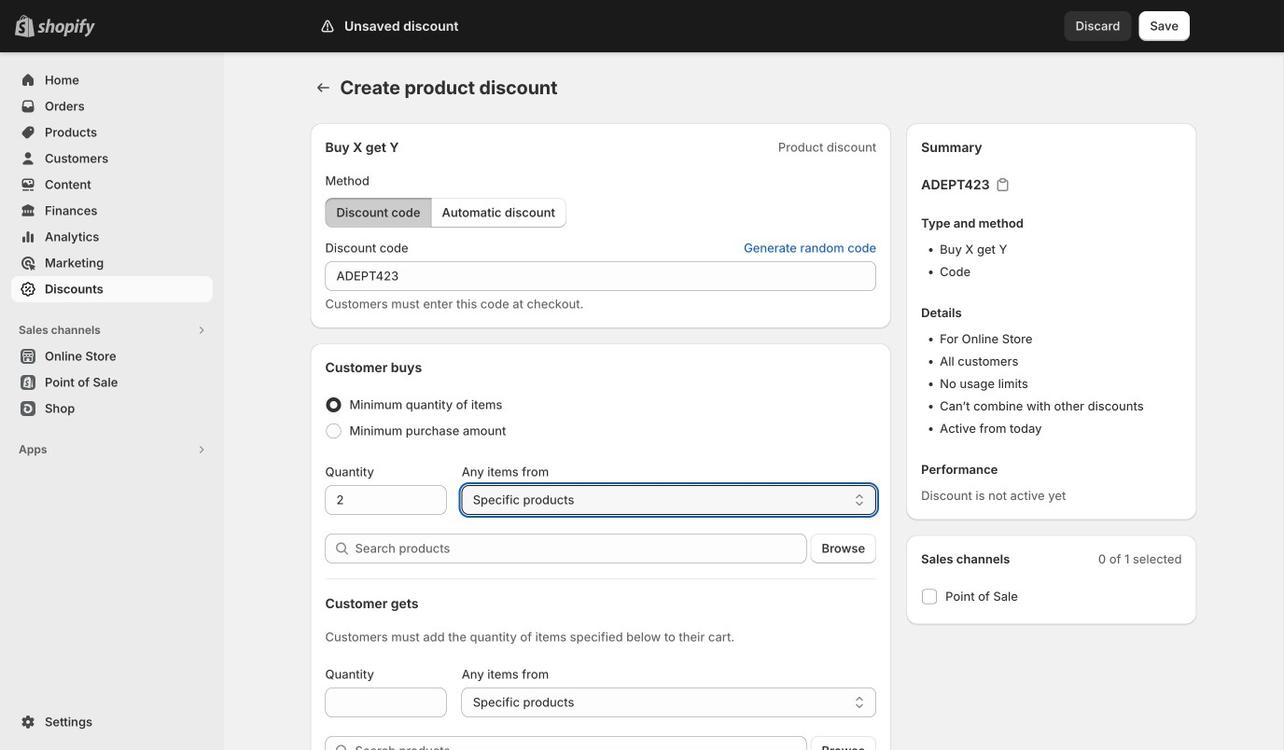 Task type: describe. For each thing, give the bounding box(es) containing it.
2 search products text field from the top
[[355, 736, 807, 750]]



Task type: vqa. For each thing, say whether or not it's contained in the screenshot.
text box
yes



Task type: locate. For each thing, give the bounding box(es) containing it.
shopify image
[[37, 18, 95, 37]]

None text field
[[325, 261, 877, 291], [325, 485, 447, 515], [325, 261, 877, 291], [325, 485, 447, 515]]

0 vertical spatial search products text field
[[355, 534, 807, 564]]

Search products text field
[[355, 534, 807, 564], [355, 736, 807, 750]]

1 search products text field from the top
[[355, 534, 807, 564]]

1 vertical spatial search products text field
[[355, 736, 807, 750]]

None text field
[[325, 688, 447, 718]]



